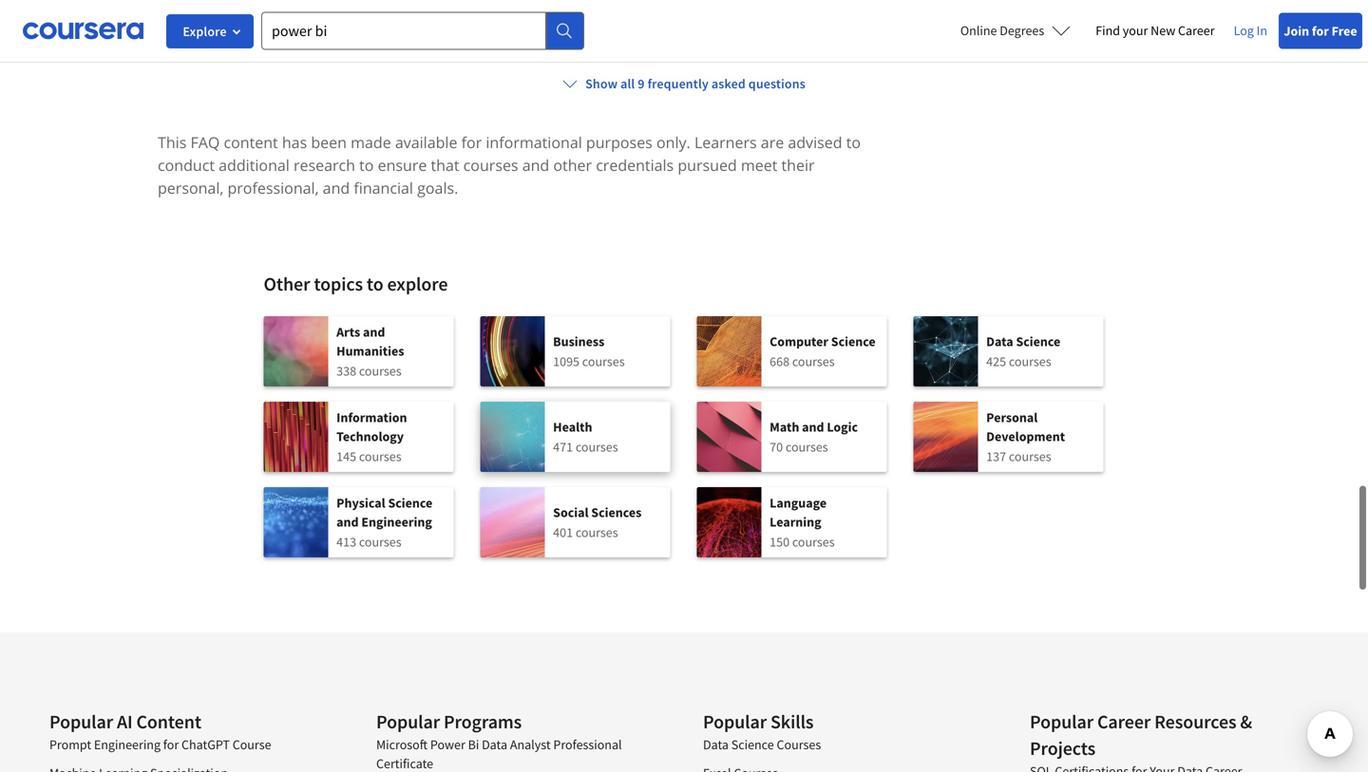 Task type: vqa. For each thing, say whether or not it's contained in the screenshot.
the leftmost is
no



Task type: locate. For each thing, give the bounding box(es) containing it.
courses inside physical science and engineering 413 courses
[[359, 534, 402, 551]]

and down informational
[[523, 155, 550, 175]]

0 horizontal spatial data
[[482, 736, 508, 754]]

logic
[[827, 418, 858, 436]]

courses inside language learning 150 courses
[[793, 534, 835, 551]]

explore button
[[166, 14, 254, 48]]

career right the 'new'
[[1179, 22, 1215, 39]]

for right available
[[462, 132, 482, 152]]

popular inside popular career resources & projects
[[1030, 710, 1094, 734]]

professional,
[[228, 178, 319, 198]]

science
[[832, 333, 876, 350], [1017, 333, 1061, 350], [388, 495, 433, 512], [732, 736, 774, 754]]

science up the personal
[[1017, 333, 1061, 350]]

projects
[[1030, 737, 1096, 761]]

popular
[[49, 710, 113, 734], [376, 710, 440, 734], [703, 710, 767, 734], [1030, 710, 1094, 734]]

engineering
[[362, 514, 432, 531], [94, 736, 161, 754]]

financial
[[354, 178, 413, 198]]

courses inside this faq content has been made available for informational purposes only. learners are advised to conduct additional research to ensure that courses and other credentials pursued meet their personal, professional, and financial goals.
[[464, 155, 519, 175]]

data science courses link
[[703, 736, 821, 754]]

to right topics
[[367, 272, 384, 296]]

information
[[337, 409, 407, 426]]

1 vertical spatial career
[[1098, 710, 1151, 734]]

courses down the 'development'
[[1009, 448, 1052, 465]]

popular up projects
[[1030, 710, 1094, 734]]

and right math
[[802, 418, 825, 436]]

data inside popular programs microsoft power bi data analyst professional certificate
[[482, 736, 508, 754]]

None search field
[[261, 12, 585, 50]]

courses right 413
[[359, 534, 402, 551]]

list item for popular skills
[[703, 764, 975, 773]]

science inside "data science 425 courses"
[[1017, 333, 1061, 350]]

2 horizontal spatial list item
[[1030, 762, 1302, 773]]

data right the bi
[[482, 736, 508, 754]]

1 horizontal spatial for
[[462, 132, 482, 152]]

pursued
[[678, 155, 737, 175]]

401
[[553, 524, 573, 541]]

popular up data science courses link
[[703, 710, 767, 734]]

0 vertical spatial engineering
[[362, 514, 432, 531]]

data inside the data science courses list
[[703, 736, 729, 754]]

1 vertical spatial engineering
[[94, 736, 161, 754]]

show all 9 frequently asked questions button
[[555, 66, 814, 101]]

to right advised
[[847, 132, 861, 152]]

courses inside arts and humanities 338 courses
[[359, 362, 402, 380]]

science right physical
[[388, 495, 433, 512]]

arts and humanities 338 courses
[[337, 323, 404, 380]]

9
[[638, 75, 645, 92]]

145
[[337, 448, 357, 465]]

engineering inside physical science and engineering 413 courses
[[362, 514, 432, 531]]

language learning 150 courses
[[770, 495, 835, 551]]

in
[[1257, 22, 1268, 39]]

data inside "data science 425 courses"
[[987, 333, 1014, 350]]

list
[[264, 316, 1105, 573]]

courses
[[777, 736, 821, 754]]

data down popular skills on the right bottom of the page
[[703, 736, 729, 754]]

1 horizontal spatial career
[[1179, 22, 1215, 39]]

find your new career link
[[1087, 19, 1225, 43]]

footer containing popular ai content
[[0, 633, 1369, 773]]

been
[[311, 132, 347, 152]]

popular for popular career resources & projects
[[1030, 710, 1094, 734]]

science inside computer science 668 courses
[[832, 333, 876, 350]]

prompt engineering for chatgpt course link
[[49, 736, 271, 754]]

courses down health
[[576, 438, 618, 456]]

2 popular from the left
[[376, 710, 440, 734]]

popular inside popular programs microsoft power bi data analyst professional certificate
[[376, 710, 440, 734]]

and up 413
[[337, 514, 359, 531]]

online degrees
[[961, 22, 1045, 39]]

list item down popular career resources & projects
[[1030, 762, 1302, 773]]

data science courses list
[[703, 736, 975, 773]]

explore
[[183, 23, 227, 40]]

course
[[233, 736, 271, 754]]

physical science and engineering 413 courses
[[337, 495, 433, 551]]

footer
[[0, 633, 1369, 773]]

and up humanities
[[363, 323, 385, 341]]

resources
[[1155, 710, 1237, 734]]

1 vertical spatial to
[[359, 155, 374, 175]]

for inside this faq content has been made available for informational purposes only. learners are advised to conduct additional research to ensure that courses and other credentials pursued meet their personal, professional, and financial goals.
[[462, 132, 482, 152]]

list containing arts and humanities
[[264, 316, 1105, 573]]

2 vertical spatial for
[[163, 736, 179, 754]]

log in link
[[1225, 19, 1278, 42]]

popular up prompt
[[49, 710, 113, 734]]

career inside find your new career link
[[1179, 22, 1215, 39]]

3 popular from the left
[[703, 710, 767, 734]]

made
[[351, 132, 391, 152]]

faq
[[191, 132, 220, 152]]

engineering down "popular ai content"
[[94, 736, 161, 754]]

science inside physical science and engineering 413 courses
[[388, 495, 433, 512]]

informational
[[486, 132, 582, 152]]

1 horizontal spatial engineering
[[362, 514, 432, 531]]

data science courses
[[703, 736, 821, 754]]

1 horizontal spatial data
[[703, 736, 729, 754]]

0 vertical spatial career
[[1179, 22, 1215, 39]]

popular up microsoft
[[376, 710, 440, 734]]

courses down sciences in the bottom left of the page
[[576, 524, 618, 541]]

list item
[[1030, 762, 1302, 773], [49, 764, 321, 773], [703, 764, 975, 773]]

0 horizontal spatial engineering
[[94, 736, 161, 754]]

content
[[136, 710, 201, 734]]

2 horizontal spatial data
[[987, 333, 1014, 350]]

courses down the business
[[583, 353, 625, 370]]

courses right that
[[464, 155, 519, 175]]

to
[[847, 132, 861, 152], [359, 155, 374, 175], [367, 272, 384, 296]]

popular ai content
[[49, 710, 201, 734]]

courses
[[464, 155, 519, 175], [583, 353, 625, 370], [793, 353, 835, 370], [1009, 353, 1052, 370], [359, 362, 402, 380], [576, 438, 618, 456], [786, 438, 829, 456], [359, 448, 402, 465], [1009, 448, 1052, 465], [576, 524, 618, 541], [359, 534, 402, 551], [793, 534, 835, 551]]

1 popular from the left
[[49, 710, 113, 734]]

professional
[[554, 736, 622, 754]]

for
[[1313, 22, 1330, 39], [462, 132, 482, 152], [163, 736, 179, 754]]

0 vertical spatial for
[[1313, 22, 1330, 39]]

other topics to explore
[[264, 272, 448, 296]]

coursera image
[[23, 15, 144, 46]]

math and logic 70 courses
[[770, 418, 858, 456]]

1 vertical spatial for
[[462, 132, 482, 152]]

list item down chatgpt
[[49, 764, 321, 773]]

science down popular skills on the right bottom of the page
[[732, 736, 774, 754]]

career left the resources
[[1098, 710, 1151, 734]]

for down content
[[163, 736, 179, 754]]

courses down technology
[[359, 448, 402, 465]]

courses right the 425
[[1009, 353, 1052, 370]]

meet
[[741, 155, 778, 175]]

engineering down physical
[[362, 514, 432, 531]]

collapsed list
[[181, 0, 1188, 728]]

data for data science 425 courses
[[987, 333, 1014, 350]]

for right join
[[1313, 22, 1330, 39]]

courses down learning
[[793, 534, 835, 551]]

to down made
[[359, 155, 374, 175]]

join for free link
[[1279, 13, 1363, 49]]

technology
[[337, 428, 404, 445]]

science for physical science and engineering
[[388, 495, 433, 512]]

science right computer at the right of page
[[832, 333, 876, 350]]

0 horizontal spatial for
[[163, 736, 179, 754]]

4 popular from the left
[[1030, 710, 1094, 734]]

0 horizontal spatial career
[[1098, 710, 1151, 734]]

425
[[987, 353, 1007, 370]]

list item down courses on the bottom right
[[703, 764, 975, 773]]

0 horizontal spatial list item
[[49, 764, 321, 773]]

courses down math
[[786, 438, 829, 456]]

1 horizontal spatial list item
[[703, 764, 975, 773]]

courses inside computer science 668 courses
[[793, 353, 835, 370]]

business 1095 courses
[[553, 333, 625, 370]]

conduct
[[158, 155, 215, 175]]

health 471 courses
[[553, 418, 618, 456]]

other
[[264, 272, 310, 296]]

skills
[[771, 710, 814, 734]]

all
[[621, 75, 635, 92]]

courses inside health 471 courses
[[576, 438, 618, 456]]

courses down computer at the right of page
[[793, 353, 835, 370]]

asked
[[712, 75, 746, 92]]

data up the 425
[[987, 333, 1014, 350]]

and
[[523, 155, 550, 175], [323, 178, 350, 198], [363, 323, 385, 341], [802, 418, 825, 436], [337, 514, 359, 531]]

business
[[553, 333, 605, 350]]

courses down humanities
[[359, 362, 402, 380]]

courses inside social sciences 401 courses
[[576, 524, 618, 541]]

online
[[961, 22, 998, 39]]

What do you want to learn? text field
[[261, 12, 547, 50]]

ai
[[117, 710, 133, 734]]



Task type: describe. For each thing, give the bounding box(es) containing it.
0 vertical spatial to
[[847, 132, 861, 152]]

popular for popular programs microsoft power bi data analyst professional certificate
[[376, 710, 440, 734]]

this faq content has been made available for informational purposes only. learners are advised to conduct additional research to ensure that courses and other credentials pursued meet their personal, professional, and financial goals.
[[158, 132, 861, 198]]

and inside arts and humanities 338 courses
[[363, 323, 385, 341]]

arts
[[337, 323, 360, 341]]

137
[[987, 448, 1007, 465]]

explore
[[387, 272, 448, 296]]

certificate
[[376, 755, 434, 773]]

data science 425 courses
[[987, 333, 1061, 370]]

courses inside math and logic 70 courses
[[786, 438, 829, 456]]

available
[[395, 132, 458, 152]]

goals.
[[417, 178, 459, 198]]

popular programs microsoft power bi data analyst professional certificate
[[376, 710, 622, 773]]

personal
[[987, 409, 1038, 426]]

only.
[[657, 132, 691, 152]]

analyst
[[510, 736, 551, 754]]

programs
[[444, 710, 522, 734]]

popular career resources & projects
[[1030, 710, 1253, 761]]

credentials
[[596, 155, 674, 175]]

science for data science
[[1017, 333, 1061, 350]]

prompt
[[49, 736, 91, 754]]

popular skills
[[703, 710, 814, 734]]

668
[[770, 353, 790, 370]]

math
[[770, 418, 800, 436]]

science inside list
[[732, 736, 774, 754]]

this
[[158, 132, 187, 152]]

join
[[1285, 22, 1310, 39]]

research
[[294, 155, 355, 175]]

learners
[[695, 132, 757, 152]]

show all 9 frequently asked questions
[[586, 75, 806, 92]]

and inside math and logic 70 courses
[[802, 418, 825, 436]]

1095
[[553, 353, 580, 370]]

find your new career
[[1096, 22, 1215, 39]]

science for computer science
[[832, 333, 876, 350]]

advised
[[788, 132, 843, 152]]

personal,
[[158, 178, 224, 198]]

log
[[1234, 22, 1255, 39]]

find
[[1096, 22, 1121, 39]]

that
[[431, 155, 460, 175]]

computer
[[770, 333, 829, 350]]

show
[[586, 75, 618, 92]]

popular for popular ai content
[[49, 710, 113, 734]]

microsoft power bi data analyst professional certificate link
[[376, 736, 622, 773]]

courses inside "data science 425 courses"
[[1009, 353, 1052, 370]]

338
[[337, 362, 357, 380]]

log in
[[1234, 22, 1268, 39]]

learning
[[770, 514, 822, 531]]

their
[[782, 155, 815, 175]]

free
[[1332, 22, 1358, 39]]

70
[[770, 438, 783, 456]]

humanities
[[337, 342, 404, 360]]

online degrees button
[[946, 10, 1087, 51]]

new
[[1151, 22, 1176, 39]]

chatgpt
[[182, 736, 230, 754]]

are
[[761, 132, 784, 152]]

sciences
[[592, 504, 642, 521]]

data for data science courses
[[703, 736, 729, 754]]

health
[[553, 418, 593, 436]]

join for free
[[1285, 22, 1358, 39]]

physical
[[337, 495, 386, 512]]

471
[[553, 438, 573, 456]]

content
[[224, 132, 278, 152]]

topics
[[314, 272, 363, 296]]

degrees
[[1000, 22, 1045, 39]]

list item for popular ai content
[[49, 764, 321, 773]]

for inside list
[[163, 736, 179, 754]]

413
[[337, 534, 357, 551]]

bi
[[468, 736, 479, 754]]

courses inside business 1095 courses
[[583, 353, 625, 370]]

microsoft
[[376, 736, 428, 754]]

&
[[1241, 710, 1253, 734]]

computer science 668 courses
[[770, 333, 876, 370]]

power
[[430, 736, 466, 754]]

information technology 145 courses
[[337, 409, 407, 465]]

ensure
[[378, 155, 427, 175]]

prompt engineering for chatgpt course list
[[49, 736, 321, 773]]

and inside physical science and engineering 413 courses
[[337, 514, 359, 531]]

courses inside information technology 145 courses
[[359, 448, 402, 465]]

frequently
[[648, 75, 709, 92]]

purposes
[[586, 132, 653, 152]]

has
[[282, 132, 307, 152]]

2 horizontal spatial for
[[1313, 22, 1330, 39]]

and down 'research'
[[323, 178, 350, 198]]

questions
[[749, 75, 806, 92]]

popular for popular skills
[[703, 710, 767, 734]]

2 vertical spatial to
[[367, 272, 384, 296]]

career inside popular career resources & projects
[[1098, 710, 1151, 734]]

prompt engineering for chatgpt course
[[49, 736, 271, 754]]

social
[[553, 504, 589, 521]]

personal development 137 courses
[[987, 409, 1066, 465]]

courses inside personal development 137 courses
[[1009, 448, 1052, 465]]

additional
[[219, 155, 290, 175]]



